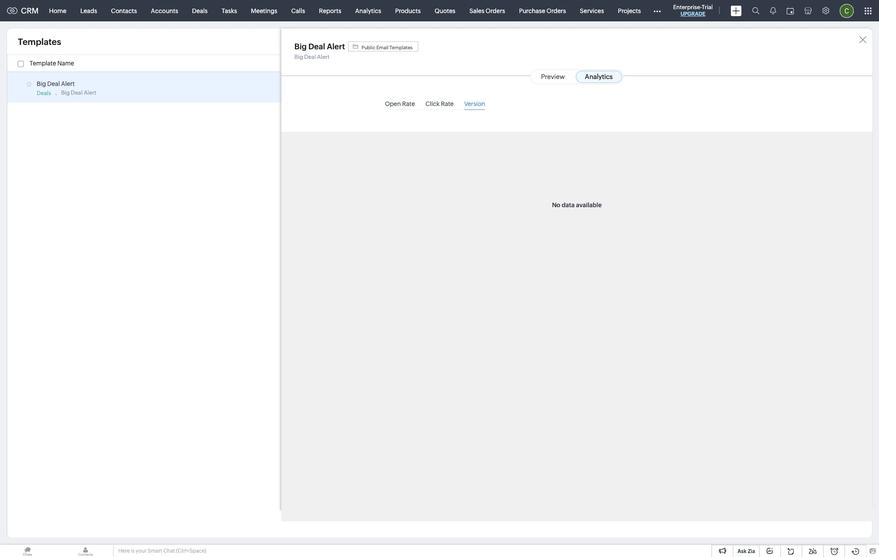 Task type: locate. For each thing, give the bounding box(es) containing it.
analytics link
[[349, 0, 389, 21], [576, 71, 623, 83]]

open
[[385, 100, 401, 107]]

reports
[[319, 7, 342, 14]]

1 horizontal spatial rate
[[441, 100, 454, 107]]

chats image
[[0, 545, 55, 558]]

orders
[[486, 7, 506, 14], [547, 7, 567, 14]]

big deal alert
[[295, 42, 347, 51], [295, 54, 330, 60], [37, 80, 75, 87], [61, 89, 96, 96]]

1 rate from the left
[[403, 100, 415, 107]]

enterprise-
[[674, 4, 702, 10]]

profile element
[[835, 0, 860, 21]]

0 horizontal spatial orders
[[486, 7, 506, 14]]

rate right click
[[441, 100, 454, 107]]

open rate
[[385, 100, 415, 107]]

orders right purchase
[[547, 7, 567, 14]]

1 horizontal spatial analytics
[[586, 73, 613, 80]]

calendar image
[[787, 7, 795, 14]]

big
[[295, 42, 307, 51], [295, 54, 303, 60], [37, 80, 46, 87], [61, 89, 70, 96]]

calls
[[292, 7, 305, 14]]

accounts link
[[144, 0, 185, 21]]

alert
[[327, 42, 345, 51], [317, 54, 330, 60], [61, 80, 75, 87], [84, 89, 96, 96]]

0 vertical spatial deals
[[192, 7, 208, 14]]

no data available
[[553, 202, 602, 209]]

quotes link
[[428, 0, 463, 21]]

orders right sales
[[486, 7, 506, 14]]

deals left tasks
[[192, 7, 208, 14]]

orders for sales orders
[[486, 7, 506, 14]]

templates up template
[[18, 36, 61, 47]]

1 vertical spatial analytics link
[[576, 71, 623, 83]]

sales
[[470, 7, 485, 14]]

home
[[49, 7, 66, 14]]

contacts image
[[58, 545, 113, 558]]

create menu element
[[726, 0, 748, 21]]

templates right email
[[390, 45, 413, 50]]

zia
[[748, 549, 756, 555]]

0 horizontal spatial rate
[[403, 100, 415, 107]]

rate
[[403, 100, 415, 107], [441, 100, 454, 107]]

your
[[136, 548, 147, 555]]

chat
[[163, 548, 175, 555]]

(ctrl+space)
[[176, 548, 206, 555]]

0 horizontal spatial analytics
[[356, 7, 382, 14]]

1 vertical spatial deals
[[37, 90, 51, 96]]

deal
[[309, 42, 325, 51], [304, 54, 316, 60], [47, 80, 60, 87], [71, 89, 83, 96]]

orders inside purchase orders link
[[547, 7, 567, 14]]

home link
[[42, 0, 73, 21]]

no
[[553, 202, 561, 209]]

0 horizontal spatial templates
[[18, 36, 61, 47]]

deals link
[[185, 0, 215, 21]]

projects link
[[612, 0, 649, 21]]

here is your smart chat (ctrl+space)
[[118, 548, 206, 555]]

templates
[[18, 36, 61, 47], [390, 45, 413, 50]]

rate right 'open'
[[403, 100, 415, 107]]

ask zia
[[738, 549, 756, 555]]

orders inside 'sales orders' link
[[486, 7, 506, 14]]

1 horizontal spatial orders
[[547, 7, 567, 14]]

2 rate from the left
[[441, 100, 454, 107]]

calls link
[[285, 0, 312, 21]]

leads
[[80, 7, 97, 14]]

available
[[577, 202, 602, 209]]

deals
[[192, 7, 208, 14], [37, 90, 51, 96]]

1 horizontal spatial deals
[[192, 7, 208, 14]]

services
[[581, 7, 605, 14]]

public email templates
[[362, 45, 413, 50]]

deals inside deals link
[[192, 7, 208, 14]]

email
[[377, 45, 389, 50]]

analytics
[[356, 7, 382, 14], [586, 73, 613, 80]]

sales orders
[[470, 7, 506, 14]]

profile image
[[841, 4, 855, 18]]

click rate link
[[426, 100, 454, 107]]

0 vertical spatial analytics
[[356, 7, 382, 14]]

1 horizontal spatial templates
[[390, 45, 413, 50]]

signals image
[[771, 7, 777, 14]]

template
[[30, 60, 56, 67]]

deals down big deal alert link
[[37, 90, 51, 96]]

2 orders from the left
[[547, 7, 567, 14]]

1 orders from the left
[[486, 7, 506, 14]]

0 horizontal spatial analytics link
[[349, 0, 389, 21]]



Task type: vqa. For each thing, say whether or not it's contained in the screenshot.
Smart
yes



Task type: describe. For each thing, give the bounding box(es) containing it.
leads link
[[73, 0, 104, 21]]

preview link
[[532, 71, 575, 83]]

products link
[[389, 0, 428, 21]]

products
[[396, 7, 421, 14]]

quotes
[[435, 7, 456, 14]]

crm
[[21, 6, 39, 15]]

1 vertical spatial analytics
[[586, 73, 613, 80]]

orders for purchase orders
[[547, 7, 567, 14]]

is
[[131, 548, 135, 555]]

create menu image
[[731, 5, 742, 16]]

search image
[[753, 7, 760, 14]]

enterprise-trial upgrade
[[674, 4, 714, 17]]

accounts
[[151, 7, 178, 14]]

purchase orders
[[520, 7, 567, 14]]

projects
[[619, 7, 642, 14]]

0 vertical spatial analytics link
[[349, 0, 389, 21]]

contacts link
[[104, 0, 144, 21]]

open rate link
[[385, 100, 415, 107]]

rate for click rate
[[441, 100, 454, 107]]

data
[[562, 202, 575, 209]]

purchase
[[520, 7, 546, 14]]

crm link
[[7, 6, 39, 15]]

sales orders link
[[463, 0, 513, 21]]

click rate
[[426, 100, 454, 107]]

ask
[[738, 549, 747, 555]]

here
[[118, 548, 130, 555]]

purchase orders link
[[513, 0, 574, 21]]

version link
[[465, 100, 486, 107]]

trial
[[702, 4, 714, 10]]

meetings link
[[244, 0, 285, 21]]

preview
[[542, 73, 565, 80]]

name
[[57, 60, 74, 67]]

search element
[[748, 0, 766, 21]]

services link
[[574, 0, 612, 21]]

meetings
[[251, 7, 278, 14]]

click
[[426, 100, 440, 107]]

template name
[[30, 60, 74, 67]]

signals element
[[766, 0, 782, 21]]

big deal alert link
[[37, 80, 75, 87]]

reports link
[[312, 0, 349, 21]]

contacts
[[111, 7, 137, 14]]

Other Modules field
[[649, 4, 667, 18]]

public
[[362, 45, 376, 50]]

upgrade
[[681, 11, 706, 17]]

tasks link
[[215, 0, 244, 21]]

version
[[465, 100, 486, 107]]

0 horizontal spatial deals
[[37, 90, 51, 96]]

1 horizontal spatial analytics link
[[576, 71, 623, 83]]

rate for open rate
[[403, 100, 415, 107]]

smart
[[148, 548, 162, 555]]

tasks
[[222, 7, 237, 14]]



